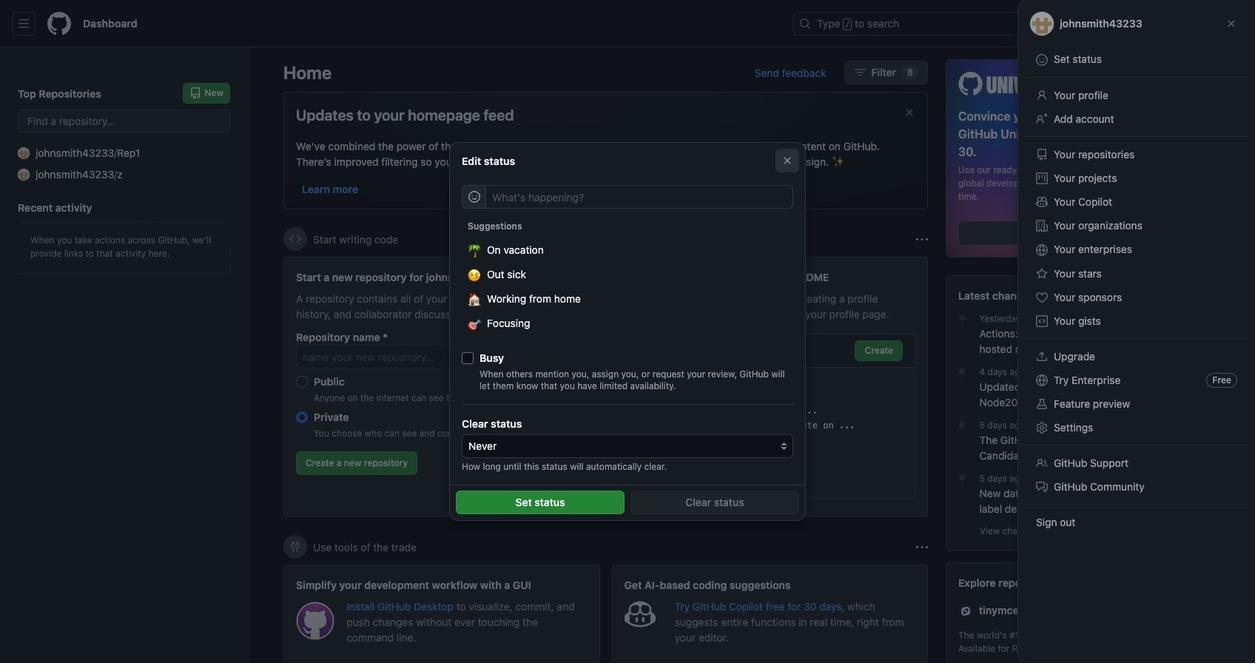 Task type: describe. For each thing, give the bounding box(es) containing it.
command palette image
[[1035, 18, 1047, 30]]

explore element
[[946, 59, 1210, 663]]

explore repositories navigation
[[946, 562, 1210, 663]]

issue opened image
[[1126, 18, 1138, 30]]

dot fill image
[[956, 472, 968, 484]]

2 dot fill image from the top
[[956, 365, 968, 377]]

1 dot fill image from the top
[[956, 312, 968, 324]]



Task type: locate. For each thing, give the bounding box(es) containing it.
3 dot fill image from the top
[[956, 419, 968, 431]]

homepage image
[[47, 12, 71, 36]]

account element
[[0, 47, 249, 663]]

1 vertical spatial dot fill image
[[956, 365, 968, 377]]

dot fill image
[[956, 312, 968, 324], [956, 365, 968, 377], [956, 419, 968, 431]]

0 vertical spatial dot fill image
[[956, 312, 968, 324]]

2 vertical spatial dot fill image
[[956, 419, 968, 431]]



Task type: vqa. For each thing, say whether or not it's contained in the screenshot.
HOMEPAGE Image
yes



